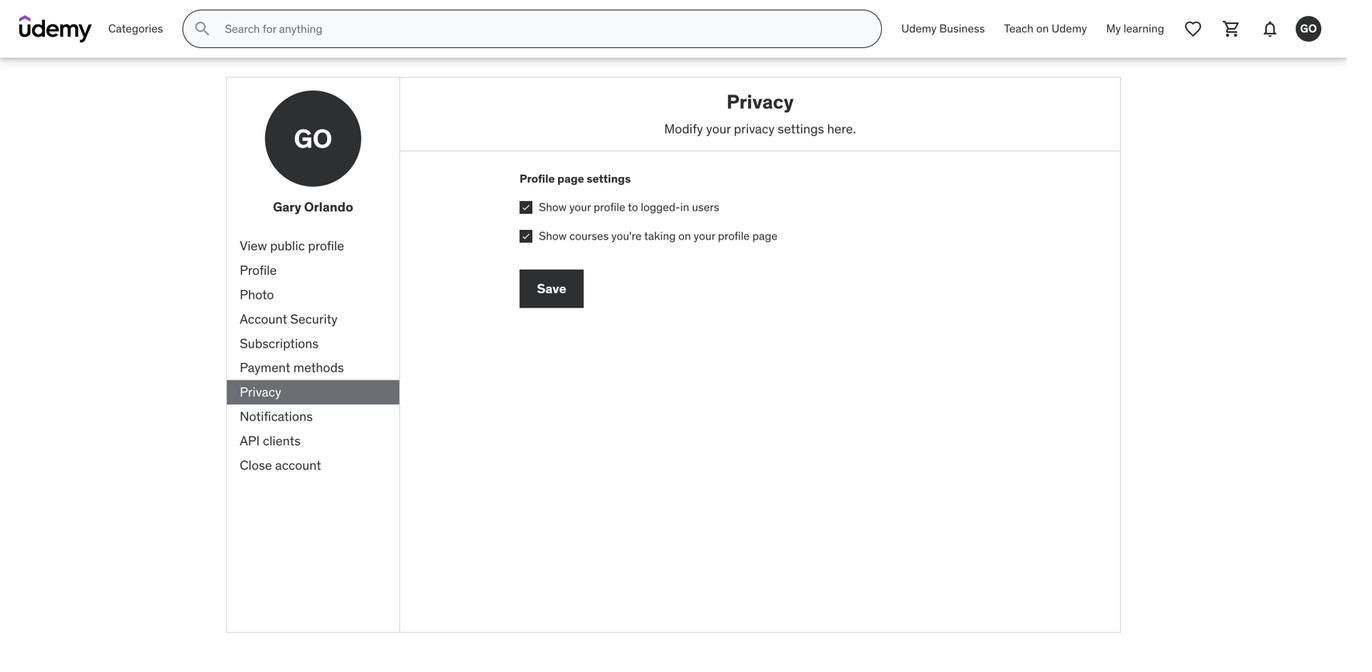 Task type: vqa. For each thing, say whether or not it's contained in the screenshot.
rightmost exercises
no



Task type: locate. For each thing, give the bounding box(es) containing it.
1 horizontal spatial page
[[753, 229, 778, 243]]

2 vertical spatial your
[[694, 229, 715, 243]]

show down profile page settings
[[539, 200, 567, 215]]

close
[[240, 457, 272, 474]]

on right 'taking'
[[679, 229, 691, 243]]

0 vertical spatial xsmall image
[[520, 201, 533, 214]]

go up gary orlando
[[294, 123, 332, 155]]

profile down users
[[718, 229, 750, 243]]

0 horizontal spatial go
[[294, 123, 332, 155]]

notifications
[[240, 409, 313, 425]]

save
[[537, 281, 567, 297]]

2 show from the top
[[539, 229, 567, 243]]

xsmall image up the save button
[[520, 230, 533, 243]]

show for show your profile to logged-in users
[[539, 200, 567, 215]]

1 show from the top
[[539, 200, 567, 215]]

view public profile profile photo account security subscriptions payment methods privacy notifications api clients close account
[[240, 238, 344, 474]]

page
[[558, 171, 584, 186], [753, 229, 778, 243]]

api
[[240, 433, 260, 449]]

privacy inside privacy modify your privacy settings here.
[[727, 90, 794, 114]]

udemy left my
[[1052, 21, 1087, 36]]

your down users
[[694, 229, 715, 243]]

privacy down payment at the bottom left
[[240, 384, 281, 401]]

gary
[[273, 199, 301, 215]]

1 xsmall image from the top
[[520, 201, 533, 214]]

orlando
[[304, 199, 353, 215]]

subscriptions link
[[227, 332, 399, 356]]

settings
[[778, 121, 824, 137], [587, 171, 631, 186]]

0 vertical spatial show
[[539, 200, 567, 215]]

1 horizontal spatial profile
[[594, 200, 626, 215]]

settings up show your profile to logged-in users
[[587, 171, 631, 186]]

profile for show your profile to logged-in users
[[594, 200, 626, 215]]

photo
[[240, 287, 274, 303]]

profile page settings
[[520, 171, 631, 186]]

settings inside privacy modify your privacy settings here.
[[778, 121, 824, 137]]

1 horizontal spatial privacy
[[727, 90, 794, 114]]

2 xsmall image from the top
[[520, 230, 533, 243]]

taking
[[644, 229, 676, 243]]

go
[[1301, 21, 1317, 36], [294, 123, 332, 155]]

account
[[240, 311, 287, 328]]

0 horizontal spatial on
[[679, 229, 691, 243]]

2 udemy from the left
[[1052, 21, 1087, 36]]

on right teach
[[1037, 21, 1049, 36]]

gary orlando
[[273, 199, 353, 215]]

categories
[[108, 21, 163, 36]]

0 vertical spatial your
[[706, 121, 731, 137]]

privacy up privacy
[[727, 90, 794, 114]]

users
[[692, 200, 719, 215]]

your right modify
[[706, 121, 731, 137]]

my
[[1107, 21, 1121, 36]]

1 vertical spatial profile
[[240, 262, 277, 279]]

in
[[680, 200, 689, 215]]

1 vertical spatial settings
[[587, 171, 631, 186]]

on
[[1037, 21, 1049, 36], [679, 229, 691, 243]]

profile inside "view public profile profile photo account security subscriptions payment methods privacy notifications api clients close account"
[[240, 262, 277, 279]]

1 horizontal spatial go
[[1301, 21, 1317, 36]]

0 vertical spatial settings
[[778, 121, 824, 137]]

view
[[240, 238, 267, 254]]

settings left here.
[[778, 121, 824, 137]]

1 horizontal spatial udemy
[[1052, 21, 1087, 36]]

profile inside "view public profile profile photo account security subscriptions payment methods privacy notifications api clients close account"
[[308, 238, 344, 254]]

my learning link
[[1097, 10, 1174, 48]]

show left courses
[[539, 229, 567, 243]]

0 horizontal spatial profile
[[308, 238, 344, 254]]

1 vertical spatial show
[[539, 229, 567, 243]]

udemy
[[902, 21, 937, 36], [1052, 21, 1087, 36]]

0 vertical spatial on
[[1037, 21, 1049, 36]]

1 horizontal spatial profile
[[520, 171, 555, 186]]

xsmall image down profile page settings
[[520, 201, 533, 214]]

profile link
[[227, 259, 399, 283]]

1 vertical spatial go
[[294, 123, 332, 155]]

1 horizontal spatial settings
[[778, 121, 824, 137]]

0 horizontal spatial settings
[[587, 171, 631, 186]]

0 horizontal spatial privacy
[[240, 384, 281, 401]]

0 vertical spatial privacy
[[727, 90, 794, 114]]

payment methods link
[[227, 356, 399, 381]]

0 horizontal spatial page
[[558, 171, 584, 186]]

udemy business link
[[892, 10, 995, 48]]

profile up profile "link"
[[308, 238, 344, 254]]

go right notifications icon
[[1301, 21, 1317, 36]]

0 horizontal spatial udemy
[[902, 21, 937, 36]]

1 vertical spatial xsmall image
[[520, 230, 533, 243]]

privacy
[[727, 90, 794, 114], [240, 384, 281, 401]]

1 vertical spatial privacy
[[240, 384, 281, 401]]

your down profile page settings
[[570, 200, 591, 215]]

xsmall image
[[520, 201, 533, 214], [520, 230, 533, 243]]

security
[[290, 311, 338, 328]]

0 horizontal spatial profile
[[240, 262, 277, 279]]

notifications link
[[227, 405, 399, 429]]

udemy left business at the top
[[902, 21, 937, 36]]

profile
[[594, 200, 626, 215], [718, 229, 750, 243], [308, 238, 344, 254]]

courses
[[570, 229, 609, 243]]

show
[[539, 200, 567, 215], [539, 229, 567, 243]]

to
[[628, 200, 638, 215]]

profile
[[520, 171, 555, 186], [240, 262, 277, 279]]

0 vertical spatial page
[[558, 171, 584, 186]]

1 vertical spatial on
[[679, 229, 691, 243]]

teach on udemy
[[1004, 21, 1087, 36]]

your
[[706, 121, 731, 137], [570, 200, 591, 215], [694, 229, 715, 243]]

1 vertical spatial page
[[753, 229, 778, 243]]

account security link
[[227, 308, 399, 332]]

profile left the to on the left of page
[[594, 200, 626, 215]]

udemy image
[[19, 15, 92, 43]]



Task type: describe. For each thing, give the bounding box(es) containing it.
account
[[275, 457, 321, 474]]

Search for anything text field
[[222, 15, 862, 43]]

submit search image
[[193, 19, 212, 39]]

privacy
[[734, 121, 775, 137]]

methods
[[293, 360, 344, 376]]

notifications image
[[1261, 19, 1280, 39]]

0 vertical spatial go
[[1301, 21, 1317, 36]]

business
[[940, 21, 985, 36]]

shopping cart with 0 items image
[[1222, 19, 1242, 39]]

privacy modify your privacy settings here.
[[664, 90, 856, 137]]

your inside privacy modify your privacy settings here.
[[706, 121, 731, 137]]

view public profile link
[[227, 234, 399, 259]]

learning
[[1124, 21, 1165, 36]]

privacy link
[[227, 381, 399, 405]]

public
[[270, 238, 305, 254]]

photo link
[[227, 283, 399, 308]]

profile for view public profile profile photo account security subscriptions payment methods privacy notifications api clients close account
[[308, 238, 344, 254]]

close account link
[[227, 454, 399, 478]]

save button
[[520, 270, 584, 308]]

you're
[[612, 229, 642, 243]]

show your profile to logged-in users
[[539, 200, 719, 215]]

logged-
[[641, 200, 680, 215]]

payment
[[240, 360, 290, 376]]

teach on udemy link
[[995, 10, 1097, 48]]

xsmall image for show courses you're taking on your profile page
[[520, 230, 533, 243]]

1 horizontal spatial on
[[1037, 21, 1049, 36]]

my learning
[[1107, 21, 1165, 36]]

subscriptions
[[240, 336, 319, 352]]

1 vertical spatial your
[[570, 200, 591, 215]]

api clients link
[[227, 429, 399, 454]]

here.
[[827, 121, 856, 137]]

2 horizontal spatial profile
[[718, 229, 750, 243]]

0 vertical spatial profile
[[520, 171, 555, 186]]

go link
[[1290, 10, 1328, 48]]

show courses you're taking on your profile page
[[539, 229, 778, 243]]

xsmall image for show your profile to logged-in users
[[520, 201, 533, 214]]

categories button
[[99, 10, 173, 48]]

teach
[[1004, 21, 1034, 36]]

udemy business
[[902, 21, 985, 36]]

wishlist image
[[1184, 19, 1203, 39]]

1 udemy from the left
[[902, 21, 937, 36]]

privacy inside "view public profile profile photo account security subscriptions payment methods privacy notifications api clients close account"
[[240, 384, 281, 401]]

modify
[[664, 121, 703, 137]]

clients
[[263, 433, 301, 449]]

show for show courses you're taking on your profile page
[[539, 229, 567, 243]]



